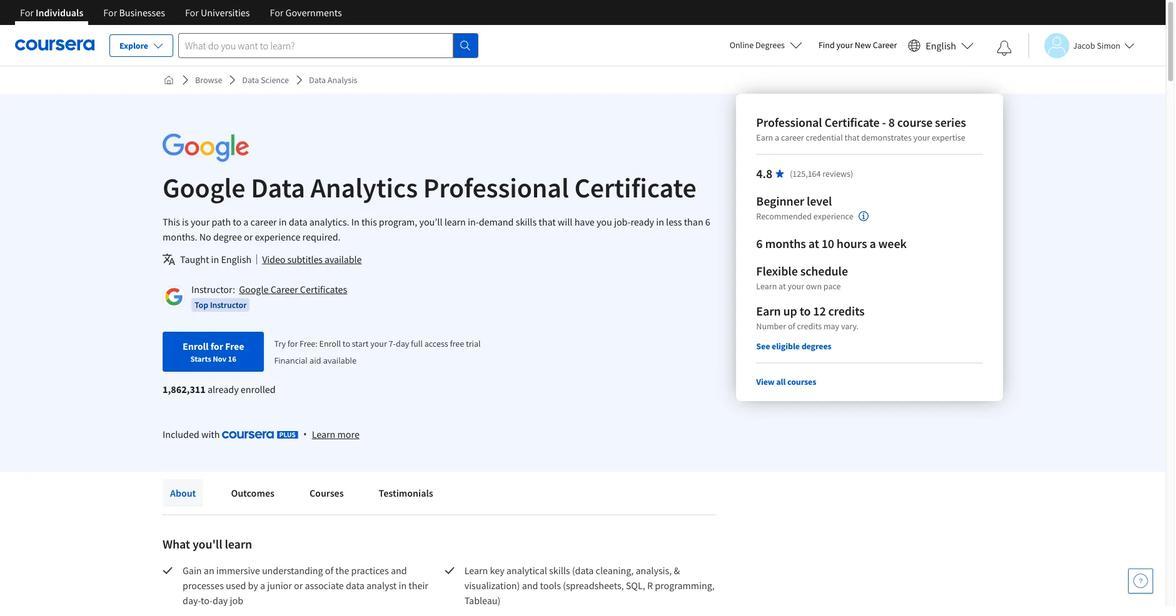 Task type: vqa. For each thing, say whether or not it's contained in the screenshot.
the bottommost 'Professional'
yes



Task type: describe. For each thing, give the bounding box(es) containing it.
google career certificates image
[[165, 288, 183, 307]]

try for free: enroll to start your 7-day full access free trial financial aid available
[[274, 339, 481, 367]]

enroll inside try for free: enroll to start your 7-day full access free trial financial aid available
[[320, 339, 341, 350]]

professional inside professional certificate - 8 course series earn a career credential that demonstrates your expertise
[[757, 115, 823, 130]]

start
[[352, 339, 369, 350]]

testimonials link
[[371, 480, 441, 507]]

find
[[819, 39, 835, 51]]

financial
[[274, 355, 308, 367]]

-
[[883, 115, 887, 130]]

degrees
[[802, 341, 832, 352]]

earn inside professional certificate - 8 course series earn a career credential that demonstrates your expertise
[[757, 132, 774, 143]]

courses
[[788, 377, 817, 388]]

available inside button
[[325, 253, 362, 266]]

a left week
[[870, 236, 877, 252]]

for for governments
[[270, 6, 284, 19]]

sql,
[[626, 580, 646, 593]]

included with
[[163, 429, 222, 441]]

outcomes link
[[224, 480, 282, 507]]

google image
[[163, 134, 249, 162]]

for for universities
[[185, 6, 199, 19]]

practices
[[351, 565, 389, 578]]

your inside professional certificate - 8 course series earn a career credential that demonstrates your expertise
[[914, 132, 931, 143]]

for for individuals
[[20, 6, 34, 19]]

online degrees button
[[720, 31, 813, 59]]

nov
[[213, 354, 227, 364]]

level
[[807, 193, 832, 209]]

data for data analysis
[[309, 74, 326, 86]]

1 horizontal spatial experience
[[814, 211, 854, 222]]

credential
[[806, 132, 843, 143]]

analyst
[[367, 580, 397, 593]]

google inside instructor: google career certificates top instructor
[[239, 283, 269, 296]]

in
[[352, 216, 360, 228]]

career inside this is your path to a career in data analytics. in this program, you'll learn in-demand skills that will have you job-ready in less than 6 months. no degree or experience required.
[[251, 216, 277, 228]]

understanding
[[262, 565, 323, 578]]

analysis
[[328, 74, 358, 86]]

a inside this is your path to a career in data analytics. in this program, you'll learn in-demand skills that will have you job-ready in less than 6 months. no degree or experience required.
[[244, 216, 249, 228]]

0 vertical spatial google
[[163, 171, 246, 205]]

more
[[338, 429, 360, 441]]

simon
[[1098, 40, 1121, 51]]

no
[[199, 231, 211, 243]]

2 earn from the top
[[757, 303, 781, 319]]

months.
[[163, 231, 197, 243]]

their
[[409, 580, 429, 593]]

in inside gain an immersive understanding of the practices and processes used by a junior or associate data analyst in their day-to-day job
[[399, 580, 407, 593]]

up
[[784, 303, 798, 319]]

What do you want to learn? text field
[[178, 33, 454, 58]]

day-
[[183, 595, 201, 607]]

eligible
[[772, 341, 800, 352]]

data science link
[[237, 69, 294, 91]]

experience inside this is your path to a career in data analytics. in this program, you'll learn in-demand skills that will have you job-ready in less than 6 months. no degree or experience required.
[[255, 231, 301, 243]]

this
[[163, 216, 180, 228]]

series
[[936, 115, 967, 130]]

already
[[208, 384, 239, 396]]

coursera plus image
[[222, 432, 298, 439]]

about link
[[163, 480, 204, 507]]

testimonials
[[379, 487, 434, 500]]

visualization)
[[465, 580, 520, 593]]

job
[[230, 595, 243, 607]]

• learn more
[[303, 428, 360, 442]]

day inside gain an immersive understanding of the practices and processes used by a junior or associate data analyst in their day-to-day job
[[213, 595, 228, 607]]

english button
[[904, 25, 979, 66]]

a inside gain an immersive understanding of the practices and processes used by a junior or associate data analyst in their day-to-day job
[[260, 580, 265, 593]]

skills inside learn key analytical skills (data cleaning, analysis, & visualization) and tools (spreadsheets, sql, r programming, tableau)
[[549, 565, 570, 578]]

explore button
[[110, 34, 173, 57]]

for for enroll
[[211, 340, 223, 353]]

expertise
[[932, 132, 966, 143]]

learn inside this is your path to a career in data analytics. in this program, you'll learn in-demand skills that will have you job-ready in less than 6 months. no degree or experience required.
[[445, 216, 466, 228]]

subtitles
[[287, 253, 323, 266]]

that inside this is your path to a career in data analytics. in this program, you'll learn in-demand skills that will have you job-ready in less than 6 months. no degree or experience required.
[[539, 216, 556, 228]]

flexible schedule learn at your own pace
[[757, 263, 849, 292]]

top
[[195, 300, 208, 311]]

•
[[303, 428, 307, 442]]

information about difficulty level pre-requisites. image
[[859, 212, 869, 222]]

video subtitles available button
[[262, 252, 362, 267]]

explore
[[120, 40, 148, 51]]

is
[[182, 216, 189, 228]]

what
[[163, 537, 190, 553]]

in-
[[468, 216, 479, 228]]

available inside try for free: enroll to start your 7-day full access free trial financial aid available
[[323, 355, 357, 367]]

instructor: google career certificates top instructor
[[191, 283, 347, 311]]

find your new career link
[[813, 38, 904, 53]]

processes
[[183, 580, 224, 593]]

career inside instructor: google career certificates top instructor
[[271, 283, 298, 296]]

certificates
[[300, 283, 347, 296]]

english inside button
[[926, 39, 957, 52]]

the
[[336, 565, 349, 578]]

trial
[[466, 339, 481, 350]]

in right taught
[[211, 253, 219, 266]]

or inside this is your path to a career in data analytics. in this program, you'll learn in-demand skills that will have you job-ready in less than 6 months. no degree or experience required.
[[244, 231, 253, 243]]

flexible
[[757, 263, 798, 279]]

access
[[425, 339, 448, 350]]

analytics.
[[310, 216, 350, 228]]

google career certificates link
[[239, 283, 347, 296]]

an
[[204, 565, 214, 578]]

starts
[[191, 354, 211, 364]]

by
[[248, 580, 258, 593]]

0 vertical spatial career
[[873, 39, 898, 51]]

analysis,
[[636, 565, 672, 578]]

ready
[[631, 216, 655, 228]]

learn inside flexible schedule learn at your own pace
[[757, 281, 777, 292]]

coursera image
[[15, 35, 94, 55]]

at inside flexible schedule learn at your own pace
[[779, 281, 786, 292]]

(data
[[572, 565, 594, 578]]

to for try for free: enroll to start your 7-day full access free trial financial aid available
[[343, 339, 350, 350]]

free
[[450, 339, 464, 350]]

1 vertical spatial credits
[[797, 321, 822, 332]]

for for try
[[288, 339, 298, 350]]

financial aid available button
[[274, 355, 357, 367]]

in left less
[[657, 216, 664, 228]]

week
[[879, 236, 907, 252]]

included
[[163, 429, 199, 441]]

recommended experience
[[757, 211, 854, 222]]

see eligible degrees button
[[757, 340, 832, 353]]

schedule
[[801, 263, 849, 279]]

number
[[757, 321, 787, 332]]

may
[[824, 321, 840, 332]]

day inside try for free: enroll to start your 7-day full access free trial financial aid available
[[396, 339, 409, 350]]

1 vertical spatial english
[[221, 253, 252, 266]]



Task type: locate. For each thing, give the bounding box(es) containing it.
that right "credential"
[[845, 132, 860, 143]]

0 vertical spatial experience
[[814, 211, 854, 222]]

0 vertical spatial day
[[396, 339, 409, 350]]

0 horizontal spatial day
[[213, 595, 228, 607]]

degree
[[213, 231, 242, 243]]

programming,
[[655, 580, 715, 593]]

learn right •
[[312, 429, 336, 441]]

0 horizontal spatial enroll
[[183, 340, 209, 353]]

science
[[261, 74, 289, 86]]

0 horizontal spatial 6
[[706, 216, 711, 228]]

1 horizontal spatial certificate
[[825, 115, 880, 130]]

that left "will" on the top left of page
[[539, 216, 556, 228]]

demonstrates
[[862, 132, 912, 143]]

0 horizontal spatial experience
[[255, 231, 301, 243]]

learn left key
[[465, 565, 488, 578]]

experience down level on the right top
[[814, 211, 854, 222]]

about
[[170, 487, 196, 500]]

course
[[898, 115, 933, 130]]

in
[[279, 216, 287, 228], [657, 216, 664, 228], [211, 253, 219, 266], [399, 580, 407, 593]]

0 vertical spatial skills
[[516, 216, 537, 228]]

1 for from the left
[[20, 6, 34, 19]]

to right the path
[[233, 216, 242, 228]]

1 vertical spatial google
[[239, 283, 269, 296]]

analytical
[[507, 565, 547, 578]]

6 right than
[[706, 216, 711, 228]]

0 horizontal spatial for
[[211, 340, 223, 353]]

and inside gain an immersive understanding of the practices and processes used by a junior or associate data analyst in their day-to-day job
[[391, 565, 407, 578]]

1,862,311 already enrolled
[[163, 384, 276, 396]]

career left "credential"
[[782, 132, 805, 143]]

instructor:
[[191, 283, 235, 296]]

and down analytical
[[522, 580, 538, 593]]

for right try
[[288, 339, 298, 350]]

day left full
[[396, 339, 409, 350]]

0 horizontal spatial english
[[221, 253, 252, 266]]

professional
[[757, 115, 823, 130], [423, 171, 569, 205]]

at left 10
[[809, 236, 820, 252]]

your inside this is your path to a career in data analytics. in this program, you'll learn in-demand skills that will have you job-ready in less than 6 months. no degree or experience required.
[[191, 216, 210, 228]]

of inside gain an immersive understanding of the practices and processes used by a junior or associate data analyst in their day-to-day job
[[325, 565, 334, 578]]

0 vertical spatial or
[[244, 231, 253, 243]]

jacob simon button
[[1029, 33, 1135, 58]]

1 horizontal spatial credits
[[829, 303, 865, 319]]

2 for from the left
[[103, 6, 117, 19]]

r
[[648, 580, 653, 593]]

businesses
[[119, 6, 165, 19]]

aid
[[310, 355, 321, 367]]

to
[[233, 216, 242, 228], [800, 303, 811, 319], [343, 339, 350, 350]]

free:
[[300, 339, 318, 350]]

2 horizontal spatial learn
[[757, 281, 777, 292]]

1 horizontal spatial and
[[522, 580, 538, 593]]

tableau)
[[465, 595, 501, 607]]

0 horizontal spatial career
[[271, 283, 298, 296]]

1 horizontal spatial learn
[[445, 216, 466, 228]]

online
[[730, 39, 754, 51]]

1 vertical spatial to
[[800, 303, 811, 319]]

your inside try for free: enroll to start your 7-day full access free trial financial aid available
[[371, 339, 387, 350]]

google up instructor
[[239, 283, 269, 296]]

see eligible degrees
[[757, 341, 832, 352]]

degrees
[[756, 39, 785, 51]]

certificate inside professional certificate - 8 course series earn a career credential that demonstrates your expertise
[[825, 115, 880, 130]]

at down flexible
[[779, 281, 786, 292]]

0 vertical spatial learn
[[757, 281, 777, 292]]

for left governments
[[270, 6, 284, 19]]

gain an immersive understanding of the practices and processes used by a junior or associate data analyst in their day-to-day job
[[183, 565, 431, 607]]

data down the
[[346, 580, 365, 593]]

or down understanding
[[294, 580, 303, 593]]

0 vertical spatial career
[[782, 132, 805, 143]]

your right the find
[[837, 39, 854, 51]]

0 horizontal spatial that
[[539, 216, 556, 228]]

1 horizontal spatial or
[[294, 580, 303, 593]]

google up the path
[[163, 171, 246, 205]]

1 vertical spatial available
[[323, 355, 357, 367]]

1 vertical spatial professional
[[423, 171, 569, 205]]

1 horizontal spatial skills
[[549, 565, 570, 578]]

1 vertical spatial earn
[[757, 303, 781, 319]]

1 vertical spatial and
[[522, 580, 538, 593]]

for inside try for free: enroll to start your 7-day full access free trial financial aid available
[[288, 339, 298, 350]]

2 vertical spatial learn
[[465, 565, 488, 578]]

3 for from the left
[[185, 6, 199, 19]]

career up video
[[251, 216, 277, 228]]

2 vertical spatial to
[[343, 339, 350, 350]]

experience
[[814, 211, 854, 222], [255, 231, 301, 243]]

0 vertical spatial to
[[233, 216, 242, 228]]

1 horizontal spatial english
[[926, 39, 957, 52]]

for up nov
[[211, 340, 223, 353]]

0 vertical spatial credits
[[829, 303, 865, 319]]

10
[[822, 236, 835, 252]]

1 horizontal spatial learn
[[465, 565, 488, 578]]

will
[[558, 216, 573, 228]]

data inside gain an immersive understanding of the practices and processes used by a junior or associate data analyst in their day-to-day job
[[346, 580, 365, 593]]

that inside professional certificate - 8 course series earn a career credential that demonstrates your expertise
[[845, 132, 860, 143]]

or right the degree
[[244, 231, 253, 243]]

1 horizontal spatial career
[[873, 39, 898, 51]]

for governments
[[270, 6, 342, 19]]

browse link
[[190, 69, 227, 91]]

1 vertical spatial 6
[[757, 236, 763, 252]]

enroll inside enroll for free starts nov 16
[[183, 340, 209, 353]]

learn inside • learn more
[[312, 429, 336, 441]]

to left '12'
[[800, 303, 811, 319]]

0 vertical spatial earn
[[757, 132, 774, 143]]

for left universities
[[185, 6, 199, 19]]

0 horizontal spatial data
[[289, 216, 308, 228]]

enroll right free:
[[320, 339, 341, 350]]

browse
[[195, 74, 222, 86]]

your right is
[[191, 216, 210, 228]]

career
[[873, 39, 898, 51], [271, 283, 298, 296]]

data analysis link
[[304, 69, 363, 91]]

skills up tools
[[549, 565, 570, 578]]

career right the new
[[873, 39, 898, 51]]

0 vertical spatial professional
[[757, 115, 823, 130]]

of down up
[[788, 321, 796, 332]]

for businesses
[[103, 6, 165, 19]]

1 horizontal spatial enroll
[[320, 339, 341, 350]]

8
[[889, 115, 895, 130]]

earn up number
[[757, 303, 781, 319]]

credits down earn up to 12 credits
[[797, 321, 822, 332]]

a inside professional certificate - 8 course series earn a career credential that demonstrates your expertise
[[775, 132, 780, 143]]

0 vertical spatial available
[[325, 253, 362, 266]]

and up the analyst
[[391, 565, 407, 578]]

certificate up "credential"
[[825, 115, 880, 130]]

learn more link
[[312, 427, 360, 442]]

1 earn from the top
[[757, 132, 774, 143]]

0 horizontal spatial learn
[[225, 537, 252, 553]]

a right by
[[260, 580, 265, 593]]

0 vertical spatial data
[[289, 216, 308, 228]]

for left individuals
[[20, 6, 34, 19]]

career inside professional certificate - 8 course series earn a career credential that demonstrates your expertise
[[782, 132, 805, 143]]

show notifications image
[[997, 41, 1012, 56]]

1 horizontal spatial for
[[288, 339, 298, 350]]

experience up video
[[255, 231, 301, 243]]

view
[[757, 377, 775, 388]]

1 vertical spatial certificate
[[575, 171, 697, 205]]

0 vertical spatial 6
[[706, 216, 711, 228]]

1 horizontal spatial of
[[788, 321, 796, 332]]

full
[[411, 339, 423, 350]]

skills
[[516, 216, 537, 228], [549, 565, 570, 578]]

governments
[[286, 6, 342, 19]]

earn up to 12 credits
[[757, 303, 865, 319]]

6 left months on the right top of the page
[[757, 236, 763, 252]]

in left their
[[399, 580, 407, 593]]

4 for from the left
[[270, 6, 284, 19]]

1 vertical spatial that
[[539, 216, 556, 228]]

enroll up starts
[[183, 340, 209, 353]]

demand
[[479, 216, 514, 228]]

earn up 4.8 on the right top
[[757, 132, 774, 143]]

for individuals
[[20, 6, 83, 19]]

certificate
[[825, 115, 880, 130], [575, 171, 697, 205]]

1 vertical spatial day
[[213, 595, 228, 607]]

day left "job"
[[213, 595, 228, 607]]

available right aid
[[323, 355, 357, 367]]

number of credits may vary.
[[757, 321, 859, 332]]

certificate up the ready at the top right of the page
[[575, 171, 697, 205]]

a right the path
[[244, 216, 249, 228]]

career down video
[[271, 283, 298, 296]]

(spreadsheets,
[[563, 580, 624, 593]]

0 vertical spatial and
[[391, 565, 407, 578]]

your
[[837, 39, 854, 51], [914, 132, 931, 143], [191, 216, 210, 228], [788, 281, 805, 292], [371, 339, 387, 350]]

recommended
[[757, 211, 812, 222]]

learn up immersive
[[225, 537, 252, 553]]

for universities
[[185, 6, 250, 19]]

learn left in-
[[445, 216, 466, 228]]

available down required.
[[325, 253, 362, 266]]

this is your path to a career in data analytics. in this program, you'll learn in-demand skills that will have you job-ready in less than 6 months. no degree or experience required.
[[163, 216, 711, 243]]

skills inside this is your path to a career in data analytics. in this program, you'll learn in-demand skills that will have you job-ready in less than 6 months. no degree or experience required.
[[516, 216, 537, 228]]

0 horizontal spatial and
[[391, 565, 407, 578]]

for for businesses
[[103, 6, 117, 19]]

gain
[[183, 565, 202, 578]]

data for data science
[[242, 74, 259, 86]]

0 vertical spatial certificate
[[825, 115, 880, 130]]

data up required.
[[289, 216, 308, 228]]

1 vertical spatial learn
[[225, 537, 252, 553]]

to left start on the bottom left of page
[[343, 339, 350, 350]]

1 horizontal spatial professional
[[757, 115, 823, 130]]

1 horizontal spatial day
[[396, 339, 409, 350]]

online degrees
[[730, 39, 785, 51]]

learn key analytical skills (data cleaning, analysis, & visualization) and tools (spreadsheets, sql, r programming, tableau)
[[465, 565, 717, 607]]

taught in english
[[180, 253, 252, 266]]

1 vertical spatial learn
[[312, 429, 336, 441]]

(125,164 reviews)
[[790, 168, 854, 180]]

skills right demand
[[516, 216, 537, 228]]

video
[[262, 253, 286, 266]]

0 horizontal spatial to
[[233, 216, 242, 228]]

1 horizontal spatial that
[[845, 132, 860, 143]]

you'll
[[420, 216, 443, 228]]

analytics
[[311, 171, 418, 205]]

english
[[926, 39, 957, 52], [221, 253, 252, 266]]

1 horizontal spatial 6
[[757, 236, 763, 252]]

for left 'businesses'
[[103, 6, 117, 19]]

beginner level
[[757, 193, 832, 209]]

or inside gain an immersive understanding of the practices and processes used by a junior or associate data analyst in their day-to-day job
[[294, 580, 303, 593]]

all
[[777, 377, 786, 388]]

0 vertical spatial english
[[926, 39, 957, 52]]

your down "course"
[[914, 132, 931, 143]]

your left own
[[788, 281, 805, 292]]

1 vertical spatial career
[[271, 283, 298, 296]]

professional up "credential"
[[757, 115, 823, 130]]

0 horizontal spatial of
[[325, 565, 334, 578]]

and inside learn key analytical skills (data cleaning, analysis, & visualization) and tools (spreadsheets, sql, r programming, tableau)
[[522, 580, 538, 593]]

1 vertical spatial career
[[251, 216, 277, 228]]

to inside this is your path to a career in data analytics. in this program, you'll learn in-demand skills that will have you job-ready in less than 6 months. no degree or experience required.
[[233, 216, 242, 228]]

beginner
[[757, 193, 805, 209]]

professional certificate - 8 course series earn a career credential that demonstrates your expertise
[[757, 115, 967, 143]]

find your new career
[[819, 39, 898, 51]]

1 vertical spatial or
[[294, 580, 303, 593]]

banner navigation
[[10, 0, 352, 34]]

in up video
[[279, 216, 287, 228]]

what you'll learn
[[163, 537, 252, 553]]

your left "7-"
[[371, 339, 387, 350]]

with
[[201, 429, 220, 441]]

1 horizontal spatial data
[[346, 580, 365, 593]]

credits up "vary."
[[829, 303, 865, 319]]

your inside flexible schedule learn at your own pace
[[788, 281, 805, 292]]

1 vertical spatial of
[[325, 565, 334, 578]]

0 horizontal spatial professional
[[423, 171, 569, 205]]

professional up demand
[[423, 171, 569, 205]]

None search field
[[178, 33, 479, 58]]

0 vertical spatial that
[[845, 132, 860, 143]]

to inside try for free: enroll to start your 7-day full access free trial financial aid available
[[343, 339, 350, 350]]

2 horizontal spatial to
[[800, 303, 811, 319]]

of
[[788, 321, 796, 332], [325, 565, 334, 578]]

0 vertical spatial learn
[[445, 216, 466, 228]]

6 inside this is your path to a career in data analytics. in this program, you'll learn in-demand skills that will have you job-ready in less than 6 months. no degree or experience required.
[[706, 216, 711, 228]]

home image
[[164, 75, 174, 85]]

1 horizontal spatial career
[[782, 132, 805, 143]]

a left "credential"
[[775, 132, 780, 143]]

data inside this is your path to a career in data analytics. in this program, you'll learn in-demand skills that will have you job-ready in less than 6 months. no degree or experience required.
[[289, 216, 308, 228]]

to-
[[201, 595, 213, 607]]

0 horizontal spatial learn
[[312, 429, 336, 441]]

1 vertical spatial experience
[[255, 231, 301, 243]]

0 horizontal spatial career
[[251, 216, 277, 228]]

0 horizontal spatial credits
[[797, 321, 822, 332]]

help center image
[[1134, 574, 1149, 589]]

of left the
[[325, 565, 334, 578]]

learn down flexible
[[757, 281, 777, 292]]

0 horizontal spatial skills
[[516, 216, 537, 228]]

new
[[855, 39, 872, 51]]

view all courses
[[757, 377, 817, 388]]

less
[[666, 216, 682, 228]]

0 horizontal spatial at
[[779, 281, 786, 292]]

learn inside learn key analytical skills (data cleaning, analysis, & visualization) and tools (spreadsheets, sql, r programming, tableau)
[[465, 565, 488, 578]]

1 horizontal spatial to
[[343, 339, 350, 350]]

1 horizontal spatial at
[[809, 236, 820, 252]]

enroll
[[320, 339, 341, 350], [183, 340, 209, 353]]

individuals
[[36, 6, 83, 19]]

enroll for free starts nov 16
[[183, 340, 244, 364]]

16
[[228, 354, 236, 364]]

pace
[[824, 281, 841, 292]]

1 vertical spatial at
[[779, 281, 786, 292]]

jacob
[[1074, 40, 1096, 51]]

to for this is your path to a career in data analytics. in this program, you'll learn in-demand skills that will have you job-ready in less than 6 months. no degree or experience required.
[[233, 216, 242, 228]]

0 horizontal spatial certificate
[[575, 171, 697, 205]]

0 vertical spatial at
[[809, 236, 820, 252]]

1 vertical spatial data
[[346, 580, 365, 593]]

1 vertical spatial skills
[[549, 565, 570, 578]]

0 vertical spatial of
[[788, 321, 796, 332]]

0 horizontal spatial or
[[244, 231, 253, 243]]

for inside enroll for free starts nov 16
[[211, 340, 223, 353]]

junior
[[267, 580, 292, 593]]

outcomes
[[231, 487, 275, 500]]

taught
[[180, 253, 209, 266]]



